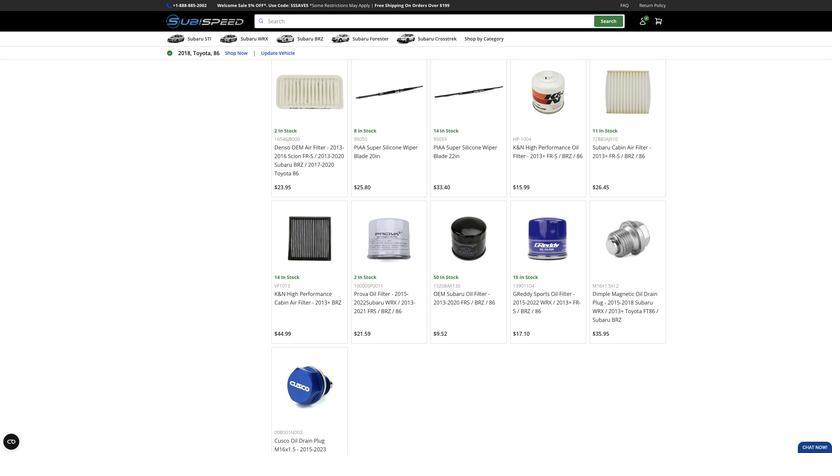 Task type: vqa. For each thing, say whether or not it's contained in the screenshot.


Task type: locate. For each thing, give the bounding box(es) containing it.
0 horizontal spatial cabin
[[275, 299, 289, 306]]

subaru inside 11 in stock 72880aj010 subaru cabin air filter - 2013+ fr-s / brz / 86
[[593, 144, 611, 151]]

0 horizontal spatial wiper
[[403, 144, 418, 151]]

| right now
[[253, 50, 256, 57]]

0 vertical spatial automatic
[[636, 14, 661, 22]]

search input field
[[254, 14, 625, 28]]

stock up the '15208aa130'
[[446, 274, 459, 281]]

blade for piaa super silicone wiper blade 22in
[[434, 152, 448, 160]]

air for brz
[[628, 144, 634, 151]]

dimple inside dimple magnetic transmission drain plug - 2013+ fr-s / brz automatic /  automatic
[[593, 0, 610, 4]]

plug for brz
[[642, 6, 653, 13]]

1 vertical spatial cusco
[[275, 437, 289, 445]]

in for denso oem air filter - 2013- 2016 scion fr-s / 2013-2020 subaru brz / 2017-2020 toyota 86
[[278, 128, 283, 134]]

in inside 2 in stock 10000sp0011 prova oil filter - 2015- 2022subaru wrx / 2013- 2021 frs / brz / 86
[[358, 274, 363, 281]]

subaru sti
[[188, 36, 211, 42]]

0 horizontal spatial plug
[[314, 437, 325, 445]]

welcome sale 5% off*. use code: sssave5
[[217, 2, 309, 8]]

| left free
[[371, 2, 374, 8]]

in inside 14 in stock 95055 piaa super silicone wiper blade 22in
[[440, 128, 445, 134]]

brz inside dropdown button
[[315, 36, 323, 42]]

in right 15
[[520, 274, 524, 281]]

1 horizontal spatial high
[[526, 144, 537, 151]]

magnetic for transmission
[[612, 0, 635, 4]]

oem down the '15208aa130'
[[434, 291, 446, 298]]

95055
[[434, 136, 447, 142]]

s inside hp-1004 k&n high performance oil filter - 2013+ fr-s / brz / 86
[[555, 152, 558, 160]]

0 vertical spatial oem
[[292, 144, 304, 151]]

in right the "50"
[[440, 274, 445, 281]]

14 up vf1013
[[275, 274, 280, 281]]

1 horizontal spatial performance
[[539, 144, 571, 151]]

0 horizontal spatial silicone
[[383, 144, 402, 151]]

0 horizontal spatial |
[[253, 50, 256, 57]]

super up 22in
[[446, 144, 461, 151]]

sports right the greddy
[[534, 291, 550, 298]]

super
[[367, 144, 381, 151], [446, 144, 461, 151]]

piaa down 95055
[[434, 144, 445, 151]]

/
[[367, 6, 369, 13], [379, 6, 381, 13], [411, 6, 413, 13], [446, 6, 448, 13], [478, 6, 480, 13], [493, 6, 495, 13], [539, 6, 541, 13], [571, 6, 573, 13], [287, 14, 289, 22], [319, 14, 321, 22], [334, 14, 336, 22], [354, 14, 356, 22], [524, 14, 526, 22], [621, 14, 623, 22], [593, 23, 595, 30], [315, 152, 317, 160], [559, 152, 561, 160], [573, 152, 575, 160], [621, 152, 623, 160], [636, 152, 638, 160], [305, 161, 307, 168], [398, 299, 400, 306], [471, 299, 473, 306], [486, 299, 488, 306], [553, 299, 555, 306], [378, 308, 380, 315], [392, 308, 394, 315], [518, 308, 519, 315], [532, 308, 534, 315], [605, 308, 607, 315], [657, 308, 659, 315]]

return
[[640, 2, 653, 8]]

super inside 8 in stock 95050 piaa super silicone wiper blade 20in
[[367, 144, 381, 151]]

in for k&n high performance cabin air filter - 2013+ brz
[[281, 274, 286, 281]]

0 vertical spatial cabin
[[612, 144, 626, 151]]

magnetic
[[612, 0, 635, 4], [612, 291, 635, 298]]

13901104
[[513, 283, 534, 289]]

2 up 16546jb000
[[275, 128, 277, 134]]

1 horizontal spatial piaa
[[434, 144, 445, 151]]

performance inside hp-1004 k&n high performance oil filter - 2013+ fr-s / brz / 86
[[539, 144, 571, 151]]

shop
[[465, 36, 476, 42], [225, 50, 236, 56]]

1 horizontal spatial frs
[[461, 299, 470, 306]]

1 vertical spatial shop
[[225, 50, 236, 56]]

2013+ inside hp-1004 k&n high performance oil filter - 2013+ fr-s / brz / 86
[[530, 152, 546, 160]]

0 vertical spatial frs
[[461, 299, 470, 306]]

0 horizontal spatial sti
[[205, 36, 211, 42]]

1 horizontal spatial |
[[371, 2, 374, 8]]

in inside 50 in stock 15208aa130 oem subaru oil filter - 2013-2020 frs / brz / 86
[[440, 274, 445, 281]]

0 horizontal spatial k&n
[[275, 291, 286, 298]]

stock inside 2 in stock 16546jb000 denso oem air filter - 2013- 2016 scion fr-s / 2013-2020 subaru brz / 2017-2020 toyota 86
[[284, 128, 297, 134]]

0 vertical spatial sports
[[525, 0, 541, 4]]

2022 left over on the right top of page
[[409, 0, 422, 4]]

oil
[[329, 0, 335, 4], [370, 0, 377, 4], [446, 0, 452, 4], [542, 0, 549, 4], [572, 144, 579, 151], [370, 291, 376, 298], [466, 291, 473, 298], [551, 291, 558, 298], [636, 291, 643, 298], [291, 437, 298, 445]]

super up 20in
[[367, 144, 381, 151]]

drain for 00b001nd03 cusco oil drain plug m16x1.5 - 2015-202
[[299, 437, 313, 445]]

2022 inside 15 in stock 13901104 greddy sports oil filter - 2015-2022 wrx / 2013+ fr- s / brz / 86
[[527, 299, 539, 306]]

magnetic up 2018
[[612, 291, 635, 298]]

2 wiper from the left
[[483, 144, 497, 151]]

piaa for piaa super silicone wiper blade 22in
[[434, 144, 445, 151]]

2 super from the left
[[446, 144, 461, 151]]

stock inside 14 in stock vf1013 k&n high performance cabin air filter - 2013+ brz
[[287, 274, 300, 281]]

toyota up $23.95
[[275, 170, 291, 177]]

shop now link
[[225, 49, 248, 57]]

dimple inside dimple magnetic oil drain plug - 2015-2018 subaru wrx / 2013+ toyota ft86 / subaru brz
[[593, 291, 610, 298]]

shop for shop now
[[225, 50, 236, 56]]

s
[[406, 6, 409, 13], [474, 6, 477, 13], [567, 6, 570, 13], [315, 14, 318, 22], [617, 14, 620, 22], [310, 152, 313, 160], [555, 152, 558, 160], [617, 152, 620, 160], [513, 308, 516, 315]]

subaru cabin air filter - 2013+ fr-s / brz / 86 image
[[593, 57, 663, 127]]

frs inside 2 in stock 10000sp0011 prova oil filter - 2015- 2022subaru wrx / 2013- 2021 frs / brz / 86
[[368, 308, 377, 315]]

0 vertical spatial shop
[[465, 36, 476, 42]]

prova
[[354, 291, 368, 298]]

subaru inside 50 in stock 15208aa130 oem subaru oil filter - 2013-2020 frs / brz / 86
[[447, 291, 465, 298]]

1 horizontal spatial sti
[[370, 6, 377, 13]]

2
[[275, 128, 277, 134], [354, 274, 357, 281]]

*some restrictions may apply | free shipping on orders over $199
[[310, 2, 450, 8]]

cabin down vf1013
[[275, 299, 289, 306]]

super for 22in
[[446, 144, 461, 151]]

toyota inside dimple magnetic oil drain plug - 2015-2018 subaru wrx / 2013+ toyota ft86 / subaru brz
[[625, 308, 642, 315]]

1 horizontal spatial automatic
[[636, 14, 661, 22]]

magnetic inside dimple magnetic transmission drain plug - 2013+ fr-s / brz automatic /  automatic
[[612, 0, 635, 4]]

- inside 00b001nd03 cusco oil drain plug m16x1.5 - 2015-202
[[297, 446, 299, 453]]

0 horizontal spatial performance
[[300, 291, 332, 298]]

8 in stock 95050 piaa super silicone wiper blade 20in
[[354, 128, 418, 160]]

in up 10000sp0011
[[358, 274, 363, 281]]

oil inside fumoto quick engine oil drain valve - 2015-2022 wrx / 2013+ fr-s / brz / 86
[[329, 0, 335, 4]]

quick
[[295, 0, 309, 4]]

piaa for piaa super silicone wiper blade 20in
[[354, 144, 366, 151]]

high
[[526, 144, 537, 151], [287, 291, 298, 298]]

dimple down "m16x1.5x12"
[[593, 291, 610, 298]]

2 in stock 10000sp0011 prova oil filter - 2015- 2022subaru wrx / 2013- 2021 frs / brz / 86
[[354, 274, 415, 315]]

1 vertical spatial high
[[287, 291, 298, 298]]

stock up 16546jb000
[[284, 128, 297, 134]]

in up 16546jb000
[[278, 128, 283, 134]]

2015-
[[396, 0, 409, 4], [471, 0, 485, 4], [567, 0, 581, 4], [307, 6, 321, 13], [395, 291, 409, 298], [513, 299, 527, 306], [608, 299, 622, 306], [300, 446, 314, 453]]

wiper for piaa super silicone wiper blade 20in
[[403, 144, 418, 151]]

0 horizontal spatial cusco
[[275, 437, 289, 445]]

1 magnetic from the top
[[612, 0, 635, 4]]

0 horizontal spatial air
[[290, 299, 297, 306]]

category
[[484, 36, 504, 42]]

-
[[392, 0, 394, 4], [468, 0, 469, 4], [564, 0, 566, 4], [304, 6, 306, 13], [654, 6, 656, 13], [327, 144, 329, 151], [650, 144, 651, 151], [527, 152, 529, 160], [392, 291, 393, 298], [488, 291, 490, 298], [573, 291, 575, 298], [312, 299, 314, 306], [605, 299, 607, 306], [297, 446, 299, 453]]

2 horizontal spatial air
[[628, 144, 634, 151]]

1 vertical spatial performance
[[300, 291, 332, 298]]

denso oem air filter - 2013-2016 scion fr-s / 2013-2020 subaru brz / 2017-2020 toyota 86 image
[[275, 57, 345, 127]]

1 wiper from the left
[[403, 144, 418, 151]]

2 horizontal spatial plug
[[642, 6, 653, 13]]

subaru down 72880aj010
[[593, 144, 611, 151]]

in
[[278, 128, 283, 134], [358, 128, 363, 134], [440, 128, 445, 134], [599, 128, 604, 134], [281, 274, 286, 281], [358, 274, 363, 281], [440, 274, 445, 281], [520, 274, 524, 281]]

stock for k&n high performance cabin air filter - 2013+ brz
[[287, 274, 300, 281]]

1 horizontal spatial cusco
[[354, 0, 369, 4]]

0 horizontal spatial super
[[367, 144, 381, 151]]

0 vertical spatial magnetic
[[612, 0, 635, 4]]

0 horizontal spatial shop
[[225, 50, 236, 56]]

0 horizontal spatial 2
[[275, 128, 277, 134]]

free
[[375, 2, 384, 8]]

2013+ inside 14 in stock vf1013 k&n high performance cabin air filter - 2013+ brz
[[315, 299, 331, 306]]

20in
[[369, 152, 380, 160]]

sti inside dropdown button
[[205, 36, 211, 42]]

drain inside fumoto quick engine oil drain valve - 2015-2022 wrx / 2013+ fr-s / brz / 86
[[275, 6, 288, 13]]

2017-
[[308, 161, 322, 168]]

1 vertical spatial 14
[[275, 274, 280, 281]]

14 in stock vf1013 k&n high performance cabin air filter - 2013+ brz
[[275, 274, 342, 306]]

blade left 20in
[[354, 152, 368, 160]]

stock up 72880aj010
[[605, 128, 618, 134]]

$25.80
[[354, 184, 371, 191]]

$21.59
[[354, 330, 371, 338]]

2013+
[[382, 6, 397, 13], [450, 6, 465, 13], [543, 6, 558, 13], [291, 14, 306, 22], [593, 14, 608, 22], [530, 152, 546, 160], [593, 152, 608, 160], [315, 299, 331, 306], [557, 299, 572, 306], [609, 308, 624, 315]]

automatic
[[636, 14, 661, 22], [596, 23, 621, 30]]

1 super from the left
[[367, 144, 381, 151]]

1 vertical spatial k&n
[[275, 291, 286, 298]]

stock inside 15 in stock 13901104 greddy sports oil filter - 2015-2022 wrx / 2013+ fr- s / brz / 86
[[526, 274, 538, 281]]

off*.
[[256, 2, 267, 8]]

0 vertical spatial toyota
[[275, 170, 291, 177]]

- inside 2 in stock 10000sp0011 prova oil filter - 2015- 2022subaru wrx / 2013- 2021 frs / brz / 86
[[392, 291, 393, 298]]

wrx inside subaru wrx dropdown button
[[258, 36, 268, 42]]

fr- inside 15 in stock 13901104 greddy sports oil filter - 2015-2022 wrx / 2013+ fr- s / brz / 86
[[573, 299, 581, 306]]

1 vertical spatial sti
[[205, 36, 211, 42]]

high down vf1013
[[287, 291, 298, 298]]

s inside 15 in stock 13901104 greddy sports oil filter - 2015-2022 wrx / 2013+ fr- s / brz / 86
[[513, 308, 516, 315]]

1 vertical spatial 2
[[354, 274, 357, 281]]

cusco up 'm16x1.5'
[[275, 437, 289, 445]]

oem subaru oil filter - 2013-2020 frs / brz / 86 image
[[434, 204, 504, 274]]

drain inside dimple magnetic oil drain plug - 2015-2018 subaru wrx / 2013+ toyota ft86 / subaru brz
[[644, 291, 658, 298]]

2 up 10000sp0011
[[354, 274, 357, 281]]

2 inside 2 in stock 10000sp0011 prova oil filter - 2015- 2022subaru wrx / 2013- 2021 frs / brz / 86
[[354, 274, 357, 281]]

0 vertical spatial |
[[371, 2, 374, 8]]

1 vertical spatial sports
[[534, 291, 550, 298]]

toyota down 2018
[[625, 308, 642, 315]]

0 vertical spatial cusco
[[354, 0, 369, 4]]

1 horizontal spatial blade
[[434, 152, 448, 160]]

cusco oil filter - 2015-2022 wrx / sti / 2013+ fr-s / brz / 86
[[354, 0, 424, 22]]

in up 95055
[[440, 128, 445, 134]]

86 inside 2 in stock 10000sp0011 prova oil filter - 2015- 2022subaru wrx / 2013- 2021 frs / brz / 86
[[396, 308, 402, 315]]

blitz oil filter - 2015-2022 wrx / 2013+ fr-s / brz / 86
[[434, 0, 502, 13]]

cusco left free
[[354, 0, 369, 4]]

air inside 2 in stock 16546jb000 denso oem air filter - 2013- 2016 scion fr-s / 2013-2020 subaru brz / 2017-2020 toyota 86
[[305, 144, 312, 151]]

drain inside 00b001nd03 cusco oil drain plug m16x1.5 - 2015-202
[[299, 437, 313, 445]]

- inside blitz oil filter - 2015-2022 wrx / 2013+ fr-s / brz / 86
[[468, 0, 469, 4]]

2 magnetic from the top
[[612, 291, 635, 298]]

wrx
[[354, 6, 365, 13], [434, 6, 445, 13], [527, 6, 538, 13], [275, 14, 286, 22], [258, 36, 268, 42], [385, 299, 397, 306], [541, 299, 552, 306], [593, 308, 604, 315]]

now
[[237, 50, 248, 56]]

denso
[[275, 144, 290, 151]]

subaru up $35.95
[[593, 316, 611, 324]]

2 piaa from the left
[[434, 144, 445, 151]]

1 vertical spatial plug
[[593, 299, 603, 306]]

air inside 11 in stock 72880aj010 subaru cabin air filter - 2013+ fr-s / brz / 86
[[628, 144, 634, 151]]

0 vertical spatial 14
[[434, 128, 439, 134]]

s inside cusco oil filter - 2015-2022 wrx / sti / 2013+ fr-s / brz / 86
[[406, 6, 409, 13]]

2022 down engine
[[321, 6, 333, 13]]

oem up scion
[[292, 144, 304, 151]]

in inside 8 in stock 95050 piaa super silicone wiper blade 20in
[[358, 128, 363, 134]]

blade left 22in
[[434, 152, 448, 160]]

dimple magnetic transmission drain plug - 2013+ fr-s / brz automatic /  automatic
[[593, 0, 661, 30]]

2 silicone from the left
[[462, 144, 481, 151]]

1 vertical spatial frs
[[368, 308, 377, 315]]

drain up button image
[[627, 6, 641, 13]]

brz inside 15 in stock 13901104 greddy sports oil filter - 2015-2022 wrx / 2013+ fr- s / brz / 86
[[521, 308, 531, 315]]

2022 down the greddy
[[527, 299, 539, 306]]

a subaru brz thumbnail image image
[[276, 34, 295, 44]]

stock for greddy sports oil filter - 2015-2022 wrx / 2013+ fr- s / brz / 86
[[526, 274, 538, 281]]

k&n down vf1013
[[275, 291, 286, 298]]

subaru wrx button
[[219, 33, 268, 46]]

0 horizontal spatial toyota
[[275, 170, 291, 177]]

automatic down return
[[636, 14, 661, 22]]

$26.50
[[275, 37, 291, 44]]

1 horizontal spatial shop
[[465, 36, 476, 42]]

2013+ inside fumoto quick engine oil drain valve - 2015-2022 wrx / 2013+ fr-s / brz / 86
[[291, 14, 306, 22]]

in for prova oil filter - 2015- 2022subaru wrx / 2013- 2021 frs / brz / 86
[[358, 274, 363, 281]]

sti inside cusco oil filter - 2015-2022 wrx / sti / 2013+ fr-s / brz / 86
[[370, 6, 377, 13]]

0 vertical spatial k&n
[[513, 144, 524, 151]]

drain inside dimple magnetic transmission drain plug - 2013+ fr-s / brz automatic /  automatic
[[627, 6, 641, 13]]

$17.10
[[513, 330, 530, 338]]

stock up vf1013
[[287, 274, 300, 281]]

1 vertical spatial toyota
[[625, 308, 642, 315]]

0 horizontal spatial piaa
[[354, 144, 366, 151]]

1 blade from the left
[[354, 152, 368, 160]]

vehicle
[[279, 50, 295, 56]]

piaa super silicone wiper blade 20in image
[[354, 57, 424, 127]]

shop left now
[[225, 50, 236, 56]]

14 inside 14 in stock vf1013 k&n high performance cabin air filter - 2013+ brz
[[275, 274, 280, 281]]

0 horizontal spatial blade
[[354, 152, 368, 160]]

0 vertical spatial dimple
[[593, 0, 610, 4]]

air for s
[[305, 144, 312, 151]]

0 horizontal spatial oem
[[292, 144, 304, 151]]

high down 1004
[[526, 144, 537, 151]]

1 horizontal spatial plug
[[593, 299, 603, 306]]

shop for shop by category
[[465, 36, 476, 42]]

0 vertical spatial plug
[[642, 6, 653, 13]]

sti
[[370, 6, 377, 13], [205, 36, 211, 42]]

1 vertical spatial dimple
[[593, 291, 610, 298]]

11
[[593, 128, 598, 134]]

sti up toyota,
[[205, 36, 211, 42]]

silicone inside 8 in stock 95050 piaa super silicone wiper blade 20in
[[383, 144, 402, 151]]

stock for subaru cabin air filter - 2013+ fr-s / brz / 86
[[605, 128, 618, 134]]

greddy
[[513, 291, 533, 298]]

1 horizontal spatial super
[[446, 144, 461, 151]]

blitz
[[434, 0, 444, 4]]

2022 left trd in the right of the page
[[485, 0, 497, 4]]

2022
[[409, 0, 422, 4], [485, 0, 497, 4], [321, 6, 333, 13], [527, 299, 539, 306]]

1 horizontal spatial oem
[[434, 291, 446, 298]]

1 horizontal spatial air
[[305, 144, 312, 151]]

dimple up transmission
[[593, 0, 610, 4]]

in for piaa super silicone wiper blade 20in
[[358, 128, 363, 134]]

drain up ft86
[[644, 291, 658, 298]]

00b001nd03
[[275, 429, 303, 436]]

885-
[[188, 2, 197, 8]]

policy
[[654, 2, 666, 8]]

2018
[[622, 299, 634, 306]]

1 horizontal spatial cabin
[[612, 144, 626, 151]]

cabin down 72880aj010
[[612, 144, 626, 151]]

+1-
[[173, 2, 179, 8]]

stock up the 13901104
[[526, 274, 538, 281]]

subispeed logo image
[[166, 14, 244, 28]]

0 horizontal spatial frs
[[368, 308, 377, 315]]

drain for dimple magnetic transmission drain plug - 2013+ fr-s / brz automatic /  automatic
[[627, 6, 641, 13]]

subaru brz
[[297, 36, 323, 42]]

s inside blitz oil filter - 2015-2022 wrx / 2013+ fr-s / brz / 86
[[474, 6, 477, 13]]

s inside 2 in stock 16546jb000 denso oem air filter - 2013- 2016 scion fr-s / 2013-2020 subaru brz / 2017-2020 toyota 86
[[310, 152, 313, 160]]

- inside 15 in stock 13901104 greddy sports oil filter - 2015-2022 wrx / 2013+ fr- s / brz / 86
[[573, 291, 575, 298]]

dimple for dimple magnetic oil drain plug - 2015-2018 subaru wrx / 2013+ toyota ft86 / subaru brz
[[593, 291, 610, 298]]

m16x1.5
[[275, 446, 296, 453]]

filter inside blitz oil filter - 2015-2022 wrx / 2013+ fr-s / brz / 86
[[454, 0, 466, 4]]

brz inside 2 in stock 16546jb000 denso oem air filter - 2013- 2016 scion fr-s / 2013-2020 subaru brz / 2017-2020 toyota 86
[[294, 161, 304, 168]]

sti right may
[[370, 6, 377, 13]]

frs inside 50 in stock 15208aa130 oem subaru oil filter - 2013-2020 frs / brz / 86
[[461, 299, 470, 306]]

piaa down 95050
[[354, 144, 366, 151]]

in up vf1013
[[281, 274, 286, 281]]

14 for k&n high performance cabin air filter - 2013+ brz
[[275, 274, 280, 281]]

k&n high performance oil filter - 2013+ fr-s / brz / 86 image
[[513, 57, 583, 127]]

shop inside dropdown button
[[465, 36, 476, 42]]

dimple magnetic oil drain plug - 2015-2018 subaru wrx / 2013+ toyota ft86 / subaru brz image
[[593, 204, 663, 274]]

ft86
[[644, 308, 655, 315]]

86 inside 15 in stock 13901104 greddy sports oil filter - 2015-2022 wrx / 2013+ fr- s / brz / 86
[[535, 308, 541, 315]]

stock inside 8 in stock 95050 piaa super silicone wiper blade 20in
[[364, 128, 377, 134]]

brz inside trd sports oil filter - 2015- 2020 wrx / 2013+ fr-s / brz / 86
[[513, 14, 523, 22]]

plug
[[642, 6, 653, 13], [593, 299, 603, 306], [314, 437, 325, 445]]

2013+ inside cusco oil filter - 2015-2022 wrx / sti / 2013+ fr-s / brz / 86
[[382, 6, 397, 13]]

subaru down 2016
[[275, 161, 292, 168]]

2013-
[[330, 144, 344, 151], [318, 152, 332, 160], [401, 299, 415, 306], [434, 299, 448, 306]]

magnetic inside dimple magnetic oil drain plug - 2015-2018 subaru wrx / 2013+ toyota ft86 / subaru brz
[[612, 291, 635, 298]]

1 vertical spatial magnetic
[[612, 291, 635, 298]]

2013+ inside blitz oil filter - 2015-2022 wrx / 2013+ fr-s / brz / 86
[[450, 6, 465, 13]]

piaa inside 8 in stock 95050 piaa super silicone wiper blade 20in
[[354, 144, 366, 151]]

0 vertical spatial 2
[[275, 128, 277, 134]]

0 horizontal spatial high
[[287, 291, 298, 298]]

plug inside 00b001nd03 cusco oil drain plug m16x1.5 - 2015-202
[[314, 437, 325, 445]]

toyota
[[275, 170, 291, 177], [625, 308, 642, 315]]

in for oem subaru oil filter - 2013-2020 frs / brz / 86
[[440, 274, 445, 281]]

72880aj010
[[593, 136, 618, 142]]

high inside 14 in stock vf1013 k&n high performance cabin air filter - 2013+ brz
[[287, 291, 298, 298]]

1 horizontal spatial 14
[[434, 128, 439, 134]]

silicone
[[383, 144, 402, 151], [462, 144, 481, 151]]

1 silicone from the left
[[383, 144, 402, 151]]

2 dimple from the top
[[593, 291, 610, 298]]

super for 20in
[[367, 144, 381, 151]]

air
[[305, 144, 312, 151], [628, 144, 634, 151], [290, 299, 297, 306]]

a subaru wrx thumbnail image image
[[219, 34, 238, 44]]

sports inside 15 in stock 13901104 greddy sports oil filter - 2015-2022 wrx / 2013+ fr- s / brz / 86
[[534, 291, 550, 298]]

2 vertical spatial plug
[[314, 437, 325, 445]]

1 horizontal spatial 2
[[354, 274, 357, 281]]

1 horizontal spatial toyota
[[625, 308, 642, 315]]

filter inside 50 in stock 15208aa130 oem subaru oil filter - 2013-2020 frs / brz / 86
[[474, 291, 487, 298]]

cabin
[[612, 144, 626, 151], [275, 299, 289, 306]]

piaa
[[354, 144, 366, 151], [434, 144, 445, 151]]

2020 inside 50 in stock 15208aa130 oem subaru oil filter - 2013-2020 frs / brz / 86
[[448, 299, 460, 306]]

oil inside 00b001nd03 cusco oil drain plug m16x1.5 - 2015-202
[[291, 437, 298, 445]]

brz inside hp-1004 k&n high performance oil filter - 2013+ fr-s / brz / 86
[[562, 152, 572, 160]]

1 vertical spatial cabin
[[275, 299, 289, 306]]

1 vertical spatial |
[[253, 50, 256, 57]]

2018,
[[178, 50, 192, 57]]

silicone inside 14 in stock 95055 piaa super silicone wiper blade 22in
[[462, 144, 481, 151]]

fr- inside blitz oil filter - 2015-2022 wrx / 2013+ fr-s / brz / 86
[[466, 6, 474, 13]]

oil inside dimple magnetic oil drain plug - 2015-2018 subaru wrx / 2013+ toyota ft86 / subaru brz
[[636, 291, 643, 298]]

drain down 00b001nd03
[[299, 437, 313, 445]]

86 inside cusco oil filter - 2015-2022 wrx / sti / 2013+ fr-s / brz / 86
[[357, 14, 364, 22]]

drain
[[275, 6, 288, 13], [627, 6, 641, 13], [644, 291, 658, 298], [299, 437, 313, 445]]

sports right trd in the right of the page
[[525, 0, 541, 4]]

hp-1004 k&n high performance oil filter - 2013+ fr-s / brz / 86
[[513, 136, 583, 160]]

in right the 8
[[358, 128, 363, 134]]

fr-
[[399, 6, 406, 13], [466, 6, 474, 13], [559, 6, 567, 13], [307, 14, 315, 22], [609, 14, 617, 22], [303, 152, 310, 160], [547, 152, 555, 160], [609, 152, 617, 160], [573, 299, 581, 306]]

automatic down transmission
[[596, 23, 621, 30]]

subaru right the a subaru brz thumbnail image
[[297, 36, 314, 42]]

2 blade from the left
[[434, 152, 448, 160]]

oem
[[292, 144, 304, 151], [434, 291, 446, 298]]

faq
[[621, 2, 629, 8]]

subaru down the '15208aa130'
[[447, 291, 465, 298]]

- inside cusco oil filter - 2015-2022 wrx / sti / 2013+ fr-s / brz / 86
[[392, 0, 394, 4]]

stock up 10000sp0011
[[364, 274, 377, 281]]

stock for piaa super silicone wiper blade 20in
[[364, 128, 377, 134]]

k&n down hp-
[[513, 144, 524, 151]]

performance inside 14 in stock vf1013 k&n high performance cabin air filter - 2013+ brz
[[300, 291, 332, 298]]

2013+ inside 15 in stock 13901104 greddy sports oil filter - 2015-2022 wrx / 2013+ fr- s / brz / 86
[[557, 299, 572, 306]]

$23.95
[[275, 184, 291, 191]]

10000sp0011
[[354, 283, 383, 289]]

drain down fumoto
[[275, 6, 288, 13]]

1 vertical spatial automatic
[[596, 23, 621, 30]]

0 horizontal spatial 14
[[275, 274, 280, 281]]

86 inside hp-1004 k&n high performance oil filter - 2013+ fr-s / brz / 86
[[577, 152, 583, 160]]

14 up 95055
[[434, 128, 439, 134]]

in right the 11
[[599, 128, 604, 134]]

0 vertical spatial high
[[526, 144, 537, 151]]

stock up 95050
[[364, 128, 377, 134]]

11 in stock 72880aj010 subaru cabin air filter - 2013+ fr-s / brz / 86
[[593, 128, 651, 160]]

1 dimple from the top
[[593, 0, 610, 4]]

1 horizontal spatial k&n
[[513, 144, 524, 151]]

shop left by
[[465, 36, 476, 42]]

in for greddy sports oil filter - 2015-2022 wrx / 2013+ fr- s / brz / 86
[[520, 274, 524, 281]]

s inside dimple magnetic transmission drain plug - 2013+ fr-s / brz automatic /  automatic
[[617, 14, 620, 22]]

frs
[[461, 299, 470, 306], [368, 308, 377, 315]]

- inside hp-1004 k&n high performance oil filter - 2013+ fr-s / brz / 86
[[527, 152, 529, 160]]

open widget image
[[3, 434, 19, 450]]

0 vertical spatial performance
[[539, 144, 571, 151]]

magnetic up transmission
[[612, 0, 635, 4]]

stock up 95055
[[446, 128, 459, 134]]

15 in stock 13901104 greddy sports oil filter - 2015-2022 wrx / 2013+ fr- s / brz / 86
[[513, 274, 581, 315]]

1 horizontal spatial wiper
[[483, 144, 497, 151]]

1 horizontal spatial silicone
[[462, 144, 481, 151]]

1 vertical spatial oem
[[434, 291, 446, 298]]

stock for piaa super silicone wiper blade 22in
[[446, 128, 459, 134]]

subaru crosstrek
[[418, 36, 457, 42]]

blade
[[354, 152, 368, 160], [434, 152, 448, 160]]

plug for /
[[593, 299, 603, 306]]

in inside 15 in stock 13901104 greddy sports oil filter - 2015-2022 wrx / 2013+ fr- s / brz / 86
[[520, 274, 524, 281]]

1 piaa from the left
[[354, 144, 366, 151]]

cusco oil drain plug m16x1.5 - 2015-2023 subaru wrx / subaru brz / toyota gr86 / 2013-2023 scion fr-s image
[[275, 350, 345, 421]]

piaa inside 14 in stock 95055 piaa super silicone wiper blade 22in
[[434, 144, 445, 151]]

0 vertical spatial sti
[[370, 6, 377, 13]]

scion
[[288, 152, 301, 160]]

subaru left forester
[[353, 36, 369, 42]]

2 for prova
[[354, 274, 357, 281]]

wiper for piaa super silicone wiper blade 22in
[[483, 144, 497, 151]]



Task type: describe. For each thing, give the bounding box(es) containing it.
shop by category button
[[465, 33, 504, 46]]

8
[[354, 128, 357, 134]]

subaru forester button
[[331, 33, 389, 46]]

$25.50
[[354, 37, 371, 44]]

86 inside blitz oil filter - 2015-2022 wrx / 2013+ fr-s / brz / 86
[[496, 6, 502, 13]]

brz inside 50 in stock 15208aa130 oem subaru oil filter - 2013-2020 frs / brz / 86
[[475, 299, 484, 306]]

wrx inside blitz oil filter - 2015-2022 wrx / 2013+ fr-s / brz / 86
[[434, 6, 445, 13]]

a subaru crosstrek thumbnail image image
[[397, 34, 415, 44]]

2015- inside 15 in stock 13901104 greddy sports oil filter - 2015-2022 wrx / 2013+ fr- s / brz / 86
[[513, 299, 527, 306]]

fumoto
[[275, 0, 294, 4]]

fumoto quick engine oil drain valve - 2015-2022 wrx / 2013+ fr-s / brz / 86
[[275, 0, 343, 22]]

2022 inside cusco oil filter - 2015-2022 wrx / sti / 2013+ fr-s / brz / 86
[[409, 0, 422, 4]]

subaru up 2018, toyota, 86
[[188, 36, 204, 42]]

subaru up ft86
[[635, 299, 653, 306]]

+1-888-885-2002
[[173, 2, 207, 8]]

$33.40
[[434, 184, 450, 191]]

greddy sports oil filter - 2015-2022 wrx / 2013+ fr-s / brz / 86 image
[[513, 204, 583, 274]]

2022 inside fumoto quick engine oil drain valve - 2015-2022 wrx / 2013+ fr-s / brz / 86
[[321, 6, 333, 13]]

oil inside trd sports oil filter - 2015- 2020 wrx / 2013+ fr-s / brz / 86
[[542, 0, 549, 4]]

$26.45
[[593, 184, 609, 191]]

may
[[349, 2, 358, 8]]

silicone for 22in
[[462, 144, 481, 151]]

update
[[261, 50, 278, 56]]

use
[[269, 2, 277, 8]]

wrx inside cusco oil filter - 2015-2022 wrx / sti / 2013+ fr-s / brz / 86
[[354, 6, 365, 13]]

subaru forester
[[353, 36, 389, 42]]

subaru up now
[[241, 36, 257, 42]]

faq link
[[621, 2, 629, 9]]

sports inside trd sports oil filter - 2015- 2020 wrx / 2013+ fr-s / brz / 86
[[525, 0, 541, 4]]

subaru wrx
[[241, 36, 268, 42]]

$199
[[440, 2, 450, 8]]

drain for dimple magnetic oil drain plug - 2015-2018 subaru wrx / 2013+ toyota ft86 / subaru brz
[[644, 291, 658, 298]]

wrx inside dimple magnetic oil drain plug - 2015-2018 subaru wrx / 2013+ toyota ft86 / subaru brz
[[593, 308, 604, 315]]

subaru crosstrek button
[[397, 33, 457, 46]]

in for subaru cabin air filter - 2013+ fr-s / brz / 86
[[599, 128, 604, 134]]

s inside trd sports oil filter - 2015- 2020 wrx / 2013+ fr-s / brz / 86
[[567, 6, 570, 13]]

sssave5
[[291, 2, 309, 8]]

oil inside hp-1004 k&n high performance oil filter - 2013+ fr-s / brz / 86
[[572, 144, 579, 151]]

2016
[[275, 152, 287, 160]]

shop now
[[225, 50, 248, 56]]

fr- inside 11 in stock 72880aj010 subaru cabin air filter - 2013+ fr-s / brz / 86
[[609, 152, 617, 160]]

forester
[[370, 36, 389, 42]]

button image
[[639, 17, 647, 25]]

prova oil filter - 2015-2022subaru wrx / 2013-2021 frs / brz / 86 image
[[354, 204, 424, 274]]

silicone for 20in
[[383, 144, 402, 151]]

dimple for dimple magnetic transmission drain plug - 2013+ fr-s / brz automatic /  automatic
[[593, 0, 610, 4]]

- inside dimple magnetic oil drain plug - 2015-2018 subaru wrx / 2013+ toyota ft86 / subaru brz
[[605, 299, 607, 306]]

return policy
[[640, 2, 666, 8]]

k&n inside 14 in stock vf1013 k&n high performance cabin air filter - 2013+ brz
[[275, 291, 286, 298]]

search
[[601, 18, 617, 24]]

oil inside 15 in stock 13901104 greddy sports oil filter - 2015-2022 wrx / 2013+ fr- s / brz / 86
[[551, 291, 558, 298]]

on
[[405, 2, 411, 8]]

k&n high performance cabin air filter - 2013+ brz image
[[275, 204, 345, 274]]

1004
[[521, 136, 531, 142]]

- inside 50 in stock 15208aa130 oem subaru oil filter - 2013-2020 frs / brz / 86
[[488, 291, 490, 298]]

magnetic for oil
[[612, 291, 635, 298]]

*some
[[310, 2, 323, 8]]

air inside 14 in stock vf1013 k&n high performance cabin air filter - 2013+ brz
[[290, 299, 297, 306]]

toyota inside 2 in stock 16546jb000 denso oem air filter - 2013- 2016 scion fr-s / 2013-2020 subaru brz / 2017-2020 toyota 86
[[275, 170, 291, 177]]

m16x1.5x12
[[593, 283, 619, 289]]

fr- inside hp-1004 k&n high performance oil filter - 2013+ fr-s / brz / 86
[[547, 152, 555, 160]]

stock for denso oem air filter - 2013- 2016 scion fr-s / 2013-2020 subaru brz / 2017-2020 toyota 86
[[284, 128, 297, 134]]

valve
[[290, 6, 303, 13]]

code:
[[278, 2, 290, 8]]

oil inside blitz oil filter - 2015-2022 wrx / 2013+ fr-s / brz / 86
[[446, 0, 452, 4]]

2013+ inside dimple magnetic oil drain plug - 2015-2018 subaru wrx / 2013+ toyota ft86 / subaru brz
[[609, 308, 624, 315]]

16546jb000
[[275, 136, 300, 142]]

2 for denso
[[275, 128, 277, 134]]

fr- inside cusco oil filter - 2015-2022 wrx / sti / 2013+ fr-s / brz / 86
[[399, 6, 406, 13]]

update vehicle button
[[261, 49, 295, 57]]

shipping
[[385, 2, 404, 8]]

filter inside cusco oil filter - 2015-2022 wrx / sti / 2013+ fr-s / brz / 86
[[379, 0, 391, 4]]

in for piaa super silicone wiper blade 22in
[[440, 128, 445, 134]]

- inside 11 in stock 72880aj010 subaru cabin air filter - 2013+ fr-s / brz / 86
[[650, 144, 651, 151]]

2013+ inside trd sports oil filter - 2015- 2020 wrx / 2013+ fr-s / brz / 86
[[543, 6, 558, 13]]

brz inside 14 in stock vf1013 k&n high performance cabin air filter - 2013+ brz
[[332, 299, 342, 306]]

2022 inside blitz oil filter - 2015-2022 wrx / 2013+ fr-s / brz / 86
[[485, 0, 497, 4]]

14 for piaa super silicone wiper blade 22in
[[434, 128, 439, 134]]

2 in stock 16546jb000 denso oem air filter - 2013- 2016 scion fr-s / 2013-2020 subaru brz / 2017-2020 toyota 86
[[275, 128, 344, 177]]

subaru brz button
[[276, 33, 323, 46]]

dimple magnetic transmission drain plug - 2013+ fr-s / brz automatic /  automatic link
[[590, 0, 666, 51]]

orders
[[412, 2, 427, 8]]

5%
[[248, 2, 255, 8]]

stock for prova oil filter - 2015- 2022subaru wrx / 2013- 2021 frs / brz / 86
[[364, 274, 377, 281]]

0 horizontal spatial automatic
[[596, 23, 621, 30]]

brz inside blitz oil filter - 2015-2022 wrx / 2013+ fr-s / brz / 86
[[482, 6, 491, 13]]

apply
[[359, 2, 370, 8]]

trd sports oil filter - 2015- 2020 wrx / 2013+ fr-s / brz / 86
[[513, 0, 581, 22]]

update vehicle
[[261, 50, 295, 56]]

filter
[[513, 152, 526, 160]]

a subaru sti thumbnail image image
[[166, 34, 185, 44]]

a subaru forester thumbnail image image
[[331, 34, 350, 44]]

- inside 14 in stock vf1013 k&n high performance cabin air filter - 2013+ brz
[[312, 299, 314, 306]]

oem inside 2 in stock 16546jb000 denso oem air filter - 2013- 2016 scion fr-s / 2013-2020 subaru brz / 2017-2020 toyota 86
[[292, 144, 304, 151]]

fr- inside dimple magnetic transmission drain plug - 2013+ fr-s / brz automatic /  automatic
[[609, 14, 617, 22]]

86 inside 50 in stock 15208aa130 oem subaru oil filter - 2013-2020 frs / brz / 86
[[489, 299, 495, 306]]

86 inside 2 in stock 16546jb000 denso oem air filter - 2013- 2016 scion fr-s / 2013-2020 subaru brz / 2017-2020 toyota 86
[[293, 170, 299, 177]]

blade for piaa super silicone wiper blade 20in
[[354, 152, 368, 160]]

95050
[[354, 136, 367, 142]]

oil inside 2 in stock 10000sp0011 prova oil filter - 2015- 2022subaru wrx / 2013- 2021 frs / brz / 86
[[370, 291, 376, 298]]

brz inside 2 in stock 10000sp0011 prova oil filter - 2015- 2022subaru wrx / 2013- 2021 frs / brz / 86
[[381, 308, 391, 315]]

fr- inside trd sports oil filter - 2015- 2020 wrx / 2013+ fr-s / brz / 86
[[559, 6, 567, 13]]

$21.38
[[434, 37, 450, 44]]

- inside dimple magnetic transmission drain plug - 2013+ fr-s / brz automatic /  automatic
[[654, 6, 656, 13]]

fr- inside fumoto quick engine oil drain valve - 2015-2022 wrx / 2013+ fr-s / brz / 86
[[307, 14, 315, 22]]

trd
[[513, 0, 523, 4]]

2013+ inside 11 in stock 72880aj010 subaru cabin air filter - 2013+ fr-s / brz / 86
[[593, 152, 608, 160]]

filter inside 15 in stock 13901104 greddy sports oil filter - 2015-2022 wrx / 2013+ fr- s / brz / 86
[[559, 291, 572, 298]]

$35.95
[[593, 330, 609, 338]]

stock for oem subaru oil filter - 2013-2020 frs / brz / 86
[[446, 274, 459, 281]]

22in
[[449, 152, 460, 160]]

vf1013
[[275, 283, 290, 289]]

over
[[428, 2, 439, 8]]

- inside 2 in stock 16546jb000 denso oem air filter - 2013- 2016 scion fr-s / 2013-2020 subaru brz / 2017-2020 toyota 86
[[327, 144, 329, 151]]

2018, toyota, 86
[[178, 50, 220, 57]]

$15.99
[[513, 184, 530, 191]]

hp-
[[513, 136, 521, 142]]

2015- inside 00b001nd03 cusco oil drain plug m16x1.5 - 2015-202
[[300, 446, 314, 453]]

cusco inside cusco oil filter - 2015-2022 wrx / sti / 2013+ fr-s / brz / 86
[[354, 0, 369, 4]]

subaru left crosstrek
[[418, 36, 434, 42]]

2022subaru
[[354, 299, 384, 306]]

welcome
[[217, 2, 237, 8]]

piaa super silicone wiper blade 22in image
[[434, 57, 504, 127]]

subaru inside dropdown button
[[297, 36, 314, 42]]

oil inside 50 in stock 15208aa130 oem subaru oil filter - 2013-2020 frs / brz / 86
[[466, 291, 473, 298]]

by
[[477, 36, 483, 42]]

fr- inside 2 in stock 16546jb000 denso oem air filter - 2013- 2016 scion fr-s / 2013-2020 subaru brz / 2017-2020 toyota 86
[[303, 152, 310, 160]]

sale
[[238, 2, 247, 8]]

shop by category
[[465, 36, 504, 42]]

2013- inside 2 in stock 10000sp0011 prova oil filter - 2015- 2022subaru wrx / 2013- 2021 frs / brz / 86
[[401, 299, 415, 306]]

wrx inside fumoto quick engine oil drain valve - 2015-2022 wrx / 2013+ fr-s / brz / 86
[[275, 14, 286, 22]]

filter inside 2 in stock 16546jb000 denso oem air filter - 2013- 2016 scion fr-s / 2013-2020 subaru brz / 2017-2020 toyota 86
[[313, 144, 326, 151]]

wrx inside 2 in stock 10000sp0011 prova oil filter - 2015- 2022subaru wrx / 2013- 2021 frs / brz / 86
[[385, 299, 397, 306]]

50
[[434, 274, 439, 281]]

86 inside trd sports oil filter - 2015- 2020 wrx / 2013+ fr-s / brz / 86
[[528, 14, 534, 22]]

- inside fumoto quick engine oil drain valve - 2015-2022 wrx / 2013+ fr-s / brz / 86
[[304, 6, 306, 13]]

crosstrek
[[435, 36, 457, 42]]

subaru sti button
[[166, 33, 211, 46]]

2015- inside blitz oil filter - 2015-2022 wrx / 2013+ fr-s / brz / 86
[[471, 0, 485, 4]]

brz inside dimple magnetic oil drain plug - 2015-2018 subaru wrx / 2013+ toyota ft86 / subaru brz
[[612, 316, 622, 324]]

subaru inside 2 in stock 16546jb000 denso oem air filter - 2013- 2016 scion fr-s / 2013-2020 subaru brz / 2017-2020 toyota 86
[[275, 161, 292, 168]]

filter inside 11 in stock 72880aj010 subaru cabin air filter - 2013+ fr-s / brz / 86
[[636, 144, 648, 151]]

wrx inside trd sports oil filter - 2015- 2020 wrx / 2013+ fr-s / brz / 86
[[527, 6, 538, 13]]

dimple magnetic oil drain plug - 2015-2018 subaru wrx / 2013+ toyota ft86 / subaru brz
[[593, 291, 659, 324]]

cusco inside 00b001nd03 cusco oil drain plug m16x1.5 - 2015-202
[[275, 437, 289, 445]]

$44.99
[[275, 330, 291, 338]]

50 in stock 15208aa130 oem subaru oil filter - 2013-2020 frs / brz / 86
[[434, 274, 495, 306]]

15208aa130
[[434, 283, 461, 289]]

return policy link
[[640, 2, 666, 9]]

86 inside 11 in stock 72880aj010 subaru cabin air filter - 2013+ fr-s / brz / 86
[[639, 152, 645, 160]]

- inside trd sports oil filter - 2015- 2020 wrx / 2013+ fr-s / brz / 86
[[564, 0, 566, 4]]



